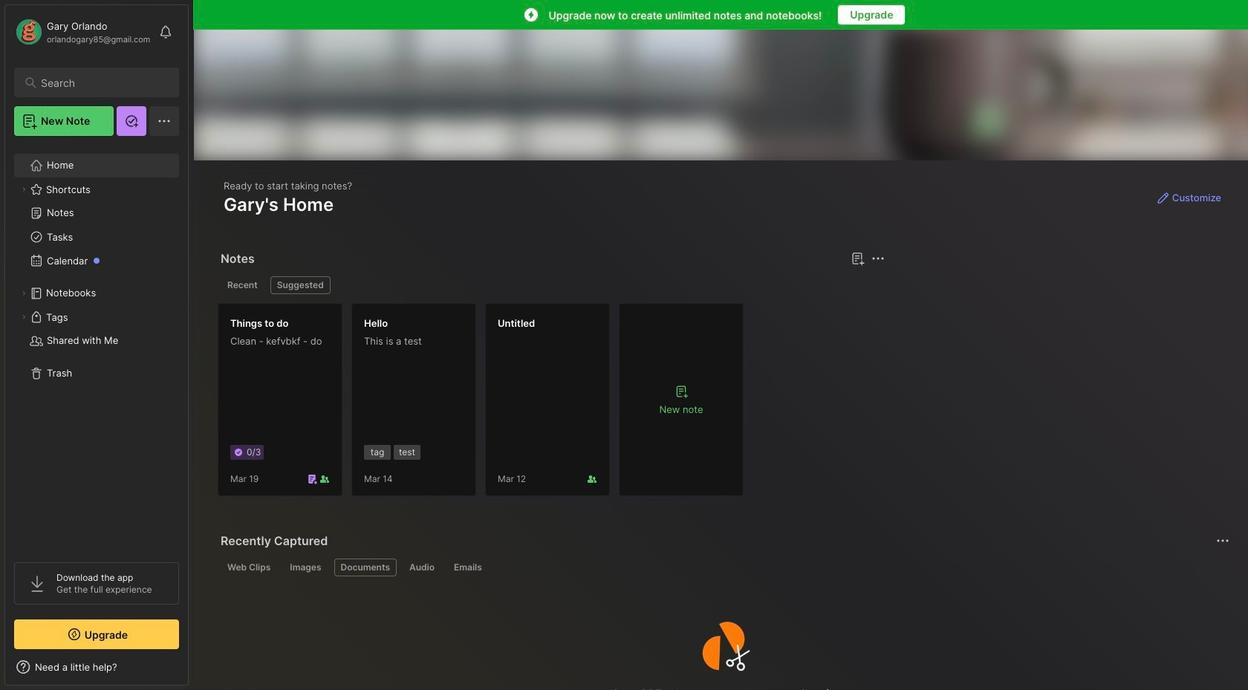 Task type: locate. For each thing, give the bounding box(es) containing it.
More actions field
[[868, 248, 889, 269], [1213, 531, 1234, 551]]

1 tab list from the top
[[221, 276, 883, 294]]

None search field
[[41, 74, 166, 91]]

expand tags image
[[19, 313, 28, 322]]

more actions image
[[870, 250, 888, 268], [1214, 532, 1232, 550]]

1 vertical spatial more actions image
[[1214, 532, 1232, 550]]

tab list
[[221, 276, 883, 294], [221, 559, 1228, 577]]

click to collapse image
[[188, 663, 199, 681]]

0 horizontal spatial more actions image
[[870, 250, 888, 268]]

Account field
[[14, 17, 150, 47]]

0 vertical spatial more actions image
[[870, 250, 888, 268]]

0 horizontal spatial more actions field
[[868, 248, 889, 269]]

more actions image for the rightmost more actions field
[[1214, 532, 1232, 550]]

tree
[[5, 145, 188, 549]]

1 vertical spatial more actions field
[[1213, 531, 1234, 551]]

WHAT'S NEW field
[[5, 655, 188, 679]]

0 vertical spatial tab list
[[221, 276, 883, 294]]

tab
[[221, 276, 264, 294], [270, 276, 330, 294], [221, 559, 277, 577], [283, 559, 328, 577], [334, 559, 397, 577], [403, 559, 441, 577], [447, 559, 489, 577]]

1 vertical spatial tab list
[[221, 559, 1228, 577]]

1 horizontal spatial more actions image
[[1214, 532, 1232, 550]]

row group
[[218, 303, 753, 505]]



Task type: vqa. For each thing, say whether or not it's contained in the screenshot.
Search Box
yes



Task type: describe. For each thing, give the bounding box(es) containing it.
2 tab list from the top
[[221, 559, 1228, 577]]

more actions image for the topmost more actions field
[[870, 250, 888, 268]]

tree inside main element
[[5, 145, 188, 549]]

expand notebooks image
[[19, 289, 28, 298]]

none search field inside main element
[[41, 74, 166, 91]]

0 vertical spatial more actions field
[[868, 248, 889, 269]]

main element
[[0, 0, 193, 690]]

Search text field
[[41, 76, 166, 90]]

1 horizontal spatial more actions field
[[1213, 531, 1234, 551]]



